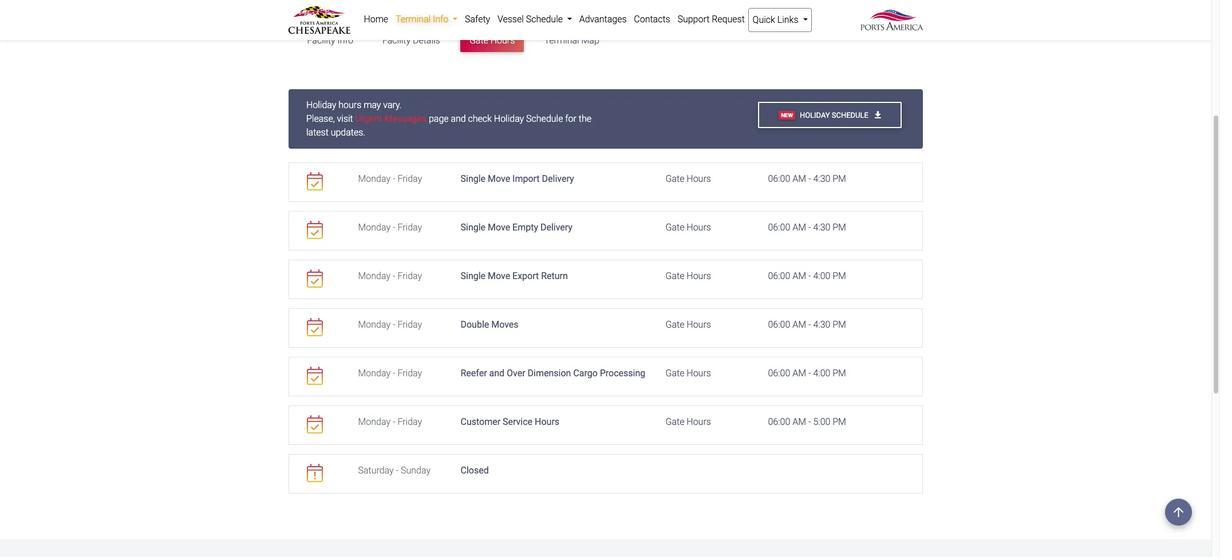 Task type: describe. For each thing, give the bounding box(es) containing it.
single move empty delivery
[[461, 222, 573, 233]]

go to top image
[[1166, 499, 1193, 526]]

hours for single move import delivery
[[687, 174, 711, 185]]

please,
[[306, 114, 335, 124]]

safety link
[[461, 8, 494, 31]]

advantages
[[580, 14, 627, 25]]

double
[[461, 320, 489, 331]]

delivery for single move import delivery
[[542, 174, 574, 185]]

details
[[413, 35, 440, 46]]

hours for single move export return
[[687, 271, 711, 282]]

pm for reefer and over dimension cargo processing
[[833, 369, 847, 379]]

arrow alt to bottom image
[[875, 111, 881, 119]]

am for single move import delivery
[[793, 174, 807, 185]]

friday for single move import delivery
[[398, 174, 422, 185]]

quick links
[[753, 14, 801, 25]]

messages
[[385, 114, 427, 124]]

quick links link
[[749, 8, 812, 32]]

contacts
[[634, 14, 671, 25]]

schedule for holiday
[[832, 111, 869, 119]]

hours for customer service hours
[[687, 417, 711, 428]]

friday for double moves
[[398, 320, 422, 331]]

06:00 for reefer and over dimension cargo processing
[[768, 369, 791, 379]]

vessel schedule
[[498, 14, 565, 25]]

terminal info
[[396, 14, 451, 25]]

gate for customer service hours
[[666, 417, 685, 428]]

links
[[778, 14, 799, 25]]

saturday - sunday
[[358, 466, 431, 477]]

sunday
[[401, 466, 431, 477]]

terminal map link
[[535, 9, 609, 52]]

visit
[[337, 114, 353, 124]]

closed
[[461, 466, 489, 477]]

export
[[513, 271, 539, 282]]

06:00 am - 4:00 pm for reefer and over dimension cargo processing
[[768, 369, 847, 379]]

gate inside gate hours link
[[470, 35, 488, 46]]

info for facility info
[[338, 35, 353, 46]]

gate for single move empty delivery
[[666, 222, 685, 233]]

advantages link
[[576, 8, 631, 31]]

06:00 for single move export return
[[768, 271, 791, 282]]

facility for facility details
[[383, 35, 411, 46]]

vessel
[[498, 14, 524, 25]]

monday - friday for single move export return
[[358, 271, 422, 282]]

for
[[566, 114, 577, 124]]

hours for reefer and over dimension cargo processing
[[687, 369, 711, 379]]

holiday for holiday schedule
[[800, 111, 830, 119]]

facility details link
[[373, 9, 449, 52]]

4:30 for import
[[814, 174, 831, 185]]

safety
[[465, 14, 490, 25]]

gate hours for single move import delivery
[[666, 174, 711, 185]]

tab panel containing holiday hours may vary.
[[289, 90, 923, 495]]

holiday hours may vary. please, visit urgent messages
[[306, 100, 427, 124]]

vessel schedule link
[[494, 8, 576, 31]]

terminal map
[[544, 35, 600, 46]]

delivery for single move empty delivery
[[541, 222, 573, 233]]

am for single move export return
[[793, 271, 807, 282]]

tab list containing facility info
[[293, 4, 924, 57]]

monday for single move empty delivery
[[358, 222, 391, 233]]

pm for double moves
[[833, 320, 847, 331]]

pm for single move empty delivery
[[833, 222, 847, 233]]

monday - friday for single move empty delivery
[[358, 222, 422, 233]]

over
[[507, 369, 526, 379]]

page and check holiday schedule for the latest updates.
[[306, 114, 592, 138]]

friday for reefer and over dimension cargo processing
[[398, 369, 422, 379]]

pm for customer service hours
[[833, 417, 847, 428]]

gate for double moves
[[666, 320, 685, 331]]

am for double moves
[[793, 320, 807, 331]]

schedule for vessel
[[526, 14, 563, 25]]

3 06:00 am - 4:30 pm from the top
[[768, 320, 847, 331]]

pm for single move export return
[[833, 271, 847, 282]]

hours
[[339, 100, 362, 111]]

page
[[429, 114, 449, 124]]

terminal for terminal map
[[544, 35, 579, 46]]

info for terminal info
[[433, 14, 449, 25]]

return
[[541, 271, 568, 282]]

home
[[364, 14, 388, 25]]



Task type: vqa. For each thing, say whether or not it's contained in the screenshot.
the bottommost 06:00 AM - 4:00 PM
yes



Task type: locate. For each thing, give the bounding box(es) containing it.
monday - friday for single move import delivery
[[358, 174, 422, 185]]

0 vertical spatial 4:30
[[814, 174, 831, 185]]

latest
[[306, 127, 329, 138]]

hours
[[491, 35, 515, 46], [687, 174, 711, 185], [687, 222, 711, 233], [687, 271, 711, 282], [687, 320, 711, 331], [687, 369, 711, 379], [535, 417, 560, 428], [687, 417, 711, 428]]

6 pm from the top
[[833, 417, 847, 428]]

5 monday - friday from the top
[[358, 369, 422, 379]]

urgent messages link
[[355, 114, 427, 124]]

0 vertical spatial terminal
[[396, 14, 431, 25]]

06:00 am - 4:30 pm for import
[[768, 174, 847, 185]]

terminal for terminal info
[[396, 14, 431, 25]]

new
[[781, 112, 793, 118]]

gate hours
[[470, 35, 515, 46], [666, 174, 711, 185], [666, 222, 711, 233], [666, 271, 711, 282], [666, 320, 711, 331], [666, 369, 711, 379], [666, 417, 711, 428]]

may
[[364, 100, 381, 111]]

monday for customer service hours
[[358, 417, 391, 428]]

1 monday from the top
[[358, 174, 391, 185]]

move for empty
[[488, 222, 510, 233]]

urgent
[[355, 114, 382, 124]]

4:30
[[814, 174, 831, 185], [814, 222, 831, 233], [814, 320, 831, 331]]

tab list
[[293, 4, 924, 57]]

move
[[488, 174, 510, 185], [488, 222, 510, 233], [488, 271, 510, 282]]

and inside page and check holiday schedule for the latest updates.
[[451, 114, 466, 124]]

home link
[[360, 8, 392, 31]]

gate hours for double moves
[[666, 320, 711, 331]]

gate for reefer and over dimension cargo processing
[[666, 369, 685, 379]]

6 monday - friday from the top
[[358, 417, 422, 428]]

am for single move empty delivery
[[793, 222, 807, 233]]

friday for single move empty delivery
[[398, 222, 422, 233]]

3 move from the top
[[488, 271, 510, 282]]

0 vertical spatial and
[[451, 114, 466, 124]]

single up double
[[461, 271, 486, 282]]

1 facility from the left
[[307, 35, 335, 46]]

info
[[433, 14, 449, 25], [338, 35, 353, 46]]

06:00 am - 4:30 pm
[[768, 174, 847, 185], [768, 222, 847, 233], [768, 320, 847, 331]]

3 friday from the top
[[398, 271, 422, 282]]

1 4:30 from the top
[[814, 174, 831, 185]]

facility
[[307, 35, 335, 46], [383, 35, 411, 46]]

holiday inside page and check holiday schedule for the latest updates.
[[494, 114, 524, 124]]

06:00 for double moves
[[768, 320, 791, 331]]

2 vertical spatial 4:30
[[814, 320, 831, 331]]

2 vertical spatial 06:00 am - 4:30 pm
[[768, 320, 847, 331]]

1 vertical spatial 4:30
[[814, 222, 831, 233]]

0 vertical spatial 06:00 am - 4:30 pm
[[768, 174, 847, 185]]

2 friday from the top
[[398, 222, 422, 233]]

processing
[[600, 369, 646, 379]]

am
[[793, 174, 807, 185], [793, 222, 807, 233], [793, 271, 807, 282], [793, 320, 807, 331], [793, 369, 807, 379], [793, 417, 807, 428]]

3 single from the top
[[461, 271, 486, 282]]

5:00
[[814, 417, 831, 428]]

-
[[393, 174, 396, 185], [809, 174, 811, 185], [393, 222, 396, 233], [809, 222, 811, 233], [393, 271, 396, 282], [809, 271, 811, 282], [393, 320, 396, 331], [809, 320, 811, 331], [393, 369, 396, 379], [809, 369, 811, 379], [393, 417, 396, 428], [809, 417, 811, 428], [396, 466, 399, 477]]

and for reefer
[[489, 369, 505, 379]]

pm for single move import delivery
[[833, 174, 847, 185]]

2 horizontal spatial holiday
[[800, 111, 830, 119]]

terminal up facility details
[[396, 14, 431, 25]]

schedule left arrow alt to bottom icon
[[832, 111, 869, 119]]

1 horizontal spatial holiday
[[494, 114, 524, 124]]

single for single move export return
[[461, 271, 486, 282]]

monday - friday for double moves
[[358, 320, 422, 331]]

facility info link
[[298, 9, 362, 52]]

1 06:00 from the top
[[768, 174, 791, 185]]

support
[[678, 14, 710, 25]]

monday - friday
[[358, 174, 422, 185], [358, 222, 422, 233], [358, 271, 422, 282], [358, 320, 422, 331], [358, 369, 422, 379], [358, 417, 422, 428]]

tab panel
[[289, 90, 923, 495]]

0 vertical spatial delivery
[[542, 174, 574, 185]]

3 4:30 from the top
[[814, 320, 831, 331]]

0 vertical spatial info
[[433, 14, 449, 25]]

contacts link
[[631, 8, 674, 31]]

monday
[[358, 174, 391, 185], [358, 222, 391, 233], [358, 271, 391, 282], [358, 320, 391, 331], [358, 369, 391, 379], [358, 417, 391, 428]]

am for customer service hours
[[793, 417, 807, 428]]

5 06:00 from the top
[[768, 369, 791, 379]]

hours inside tab list
[[491, 35, 515, 46]]

1 4:00 from the top
[[814, 271, 831, 282]]

saturday
[[358, 466, 394, 477]]

holiday right new
[[800, 111, 830, 119]]

4 pm from the top
[[833, 320, 847, 331]]

gate for single move import delivery
[[666, 174, 685, 185]]

3 06:00 from the top
[[768, 271, 791, 282]]

terminal
[[396, 14, 431, 25], [544, 35, 579, 46]]

1 monday - friday from the top
[[358, 174, 422, 185]]

single for single move import delivery
[[461, 174, 486, 185]]

2 4:00 from the top
[[814, 369, 831, 379]]

schedule inside page and check holiday schedule for the latest updates.
[[526, 114, 563, 124]]

2 4:30 from the top
[[814, 222, 831, 233]]

schedule left for
[[526, 114, 563, 124]]

customer service hours
[[461, 417, 560, 428]]

friday
[[398, 174, 422, 185], [398, 222, 422, 233], [398, 271, 422, 282], [398, 320, 422, 331], [398, 369, 422, 379], [398, 417, 422, 428]]

1 vertical spatial and
[[489, 369, 505, 379]]

schedule right vessel
[[526, 14, 563, 25]]

6 06:00 from the top
[[768, 417, 791, 428]]

2 06:00 am - 4:00 pm from the top
[[768, 369, 847, 379]]

1 vertical spatial 4:00
[[814, 369, 831, 379]]

3 am from the top
[[793, 271, 807, 282]]

0 horizontal spatial info
[[338, 35, 353, 46]]

0 horizontal spatial and
[[451, 114, 466, 124]]

delivery right empty
[[541, 222, 573, 233]]

4 friday from the top
[[398, 320, 422, 331]]

4 am from the top
[[793, 320, 807, 331]]

gate
[[470, 35, 488, 46], [666, 174, 685, 185], [666, 222, 685, 233], [666, 271, 685, 282], [666, 320, 685, 331], [666, 369, 685, 379], [666, 417, 685, 428]]

terminal left map
[[544, 35, 579, 46]]

0 vertical spatial 4:00
[[814, 271, 831, 282]]

gate hours link
[[460, 9, 524, 52]]

1 horizontal spatial terminal
[[544, 35, 579, 46]]

am for reefer and over dimension cargo processing
[[793, 369, 807, 379]]

single move export return
[[461, 271, 568, 282]]

2 single from the top
[[461, 222, 486, 233]]

gate hours for single move empty delivery
[[666, 222, 711, 233]]

4 monday - friday from the top
[[358, 320, 422, 331]]

gate hours for single move export return
[[666, 271, 711, 282]]

5 friday from the top
[[398, 369, 422, 379]]

1 vertical spatial move
[[488, 222, 510, 233]]

customer
[[461, 417, 501, 428]]

06:00 am - 4:30 pm for empty
[[768, 222, 847, 233]]

5 am from the top
[[793, 369, 807, 379]]

06:00 am - 4:00 pm
[[768, 271, 847, 282], [768, 369, 847, 379]]

delivery right import
[[542, 174, 574, 185]]

1 friday from the top
[[398, 174, 422, 185]]

0 vertical spatial 06:00 am - 4:00 pm
[[768, 271, 847, 282]]

support request link
[[674, 8, 749, 31]]

1 am from the top
[[793, 174, 807, 185]]

gate hours inside tab list
[[470, 35, 515, 46]]

4:30 for empty
[[814, 222, 831, 233]]

quick
[[753, 14, 775, 25]]

hours for double moves
[[687, 320, 711, 331]]

6 am from the top
[[793, 417, 807, 428]]

moves
[[492, 320, 519, 331]]

check
[[468, 114, 492, 124]]

1 horizontal spatial facility
[[383, 35, 411, 46]]

4:00 for reefer and over dimension cargo processing
[[814, 369, 831, 379]]

0 horizontal spatial facility
[[307, 35, 335, 46]]

5 pm from the top
[[833, 369, 847, 379]]

terminal info link
[[392, 8, 461, 31]]

1 vertical spatial 06:00 am - 4:00 pm
[[768, 369, 847, 379]]

monday for single move export return
[[358, 271, 391, 282]]

1 06:00 am - 4:30 pm from the top
[[768, 174, 847, 185]]

schedule
[[526, 14, 563, 25], [832, 111, 869, 119], [526, 114, 563, 124]]

holiday up 'please,'
[[306, 100, 336, 111]]

move left export
[[488, 271, 510, 282]]

and for page
[[451, 114, 466, 124]]

and
[[451, 114, 466, 124], [489, 369, 505, 379]]

1 horizontal spatial info
[[433, 14, 449, 25]]

1 horizontal spatial and
[[489, 369, 505, 379]]

single move import delivery
[[461, 174, 574, 185]]

0 horizontal spatial holiday
[[306, 100, 336, 111]]

reefer
[[461, 369, 487, 379]]

2 monday - friday from the top
[[358, 222, 422, 233]]

delivery
[[542, 174, 574, 185], [541, 222, 573, 233]]

2 am from the top
[[793, 222, 807, 233]]

3 monday - friday from the top
[[358, 271, 422, 282]]

5 monday from the top
[[358, 369, 391, 379]]

6 friday from the top
[[398, 417, 422, 428]]

single for single move empty delivery
[[461, 222, 486, 233]]

06:00 for single move empty delivery
[[768, 222, 791, 233]]

1 vertical spatial delivery
[[541, 222, 573, 233]]

holiday
[[306, 100, 336, 111], [800, 111, 830, 119], [494, 114, 524, 124]]

request
[[712, 14, 745, 25]]

monday for reefer and over dimension cargo processing
[[358, 369, 391, 379]]

gate hours for reefer and over dimension cargo processing
[[666, 369, 711, 379]]

map
[[582, 35, 600, 46]]

06:00
[[768, 174, 791, 185], [768, 222, 791, 233], [768, 271, 791, 282], [768, 320, 791, 331], [768, 369, 791, 379], [768, 417, 791, 428]]

4 monday from the top
[[358, 320, 391, 331]]

6 monday from the top
[[358, 417, 391, 428]]

reefer and over dimension cargo processing
[[461, 369, 646, 379]]

4:00 for single move export return
[[814, 271, 831, 282]]

vary.
[[383, 100, 402, 111]]

the
[[579, 114, 592, 124]]

1 move from the top
[[488, 174, 510, 185]]

move for export
[[488, 271, 510, 282]]

gate hours for customer service hours
[[666, 417, 711, 428]]

single left import
[[461, 174, 486, 185]]

3 pm from the top
[[833, 271, 847, 282]]

06:00 am - 5:00 pm
[[768, 417, 847, 428]]

monday - friday for reefer and over dimension cargo processing
[[358, 369, 422, 379]]

import
[[513, 174, 540, 185]]

updates.
[[331, 127, 366, 138]]

monday for double moves
[[358, 320, 391, 331]]

2 vertical spatial single
[[461, 271, 486, 282]]

pm
[[833, 174, 847, 185], [833, 222, 847, 233], [833, 271, 847, 282], [833, 320, 847, 331], [833, 369, 847, 379], [833, 417, 847, 428]]

holiday for holiday hours may vary. please, visit urgent messages
[[306, 100, 336, 111]]

holiday inside holiday hours may vary. please, visit urgent messages
[[306, 100, 336, 111]]

dimension
[[528, 369, 571, 379]]

holiday right check
[[494, 114, 524, 124]]

single
[[461, 174, 486, 185], [461, 222, 486, 233], [461, 271, 486, 282]]

1 pm from the top
[[833, 174, 847, 185]]

info inside "link"
[[433, 14, 449, 25]]

1 vertical spatial info
[[338, 35, 353, 46]]

and left the over
[[489, 369, 505, 379]]

1 vertical spatial terminal
[[544, 35, 579, 46]]

0 horizontal spatial terminal
[[396, 14, 431, 25]]

friday for single move export return
[[398, 271, 422, 282]]

monday for single move import delivery
[[358, 174, 391, 185]]

2 06:00 am - 4:30 pm from the top
[[768, 222, 847, 233]]

06:00 am - 4:00 pm for single move export return
[[768, 271, 847, 282]]

facility info
[[307, 35, 353, 46]]

cargo
[[574, 369, 598, 379]]

friday for customer service hours
[[398, 417, 422, 428]]

1 vertical spatial 06:00 am - 4:30 pm
[[768, 222, 847, 233]]

hours for single move empty delivery
[[687, 222, 711, 233]]

2 pm from the top
[[833, 222, 847, 233]]

3 monday from the top
[[358, 271, 391, 282]]

service
[[503, 417, 533, 428]]

move left import
[[488, 174, 510, 185]]

2 facility from the left
[[383, 35, 411, 46]]

2 move from the top
[[488, 222, 510, 233]]

06:00 for single move import delivery
[[768, 174, 791, 185]]

monday - friday for customer service hours
[[358, 417, 422, 428]]

0 vertical spatial move
[[488, 174, 510, 185]]

facility for facility info
[[307, 35, 335, 46]]

support request
[[678, 14, 745, 25]]

facility details
[[383, 35, 440, 46]]

double moves
[[461, 320, 519, 331]]

06:00 for customer service hours
[[768, 417, 791, 428]]

0 vertical spatial single
[[461, 174, 486, 185]]

holiday schedule
[[800, 111, 871, 119]]

and right page
[[451, 114, 466, 124]]

1 vertical spatial single
[[461, 222, 486, 233]]

2 monday from the top
[[358, 222, 391, 233]]

1 06:00 am - 4:00 pm from the top
[[768, 271, 847, 282]]

single left empty
[[461, 222, 486, 233]]

terminal inside "link"
[[396, 14, 431, 25]]

move for import
[[488, 174, 510, 185]]

empty
[[513, 222, 538, 233]]

2 06:00 from the top
[[768, 222, 791, 233]]

4:00
[[814, 271, 831, 282], [814, 369, 831, 379]]

2 vertical spatial move
[[488, 271, 510, 282]]

1 single from the top
[[461, 174, 486, 185]]

gate for single move export return
[[666, 271, 685, 282]]

4 06:00 from the top
[[768, 320, 791, 331]]

move left empty
[[488, 222, 510, 233]]



